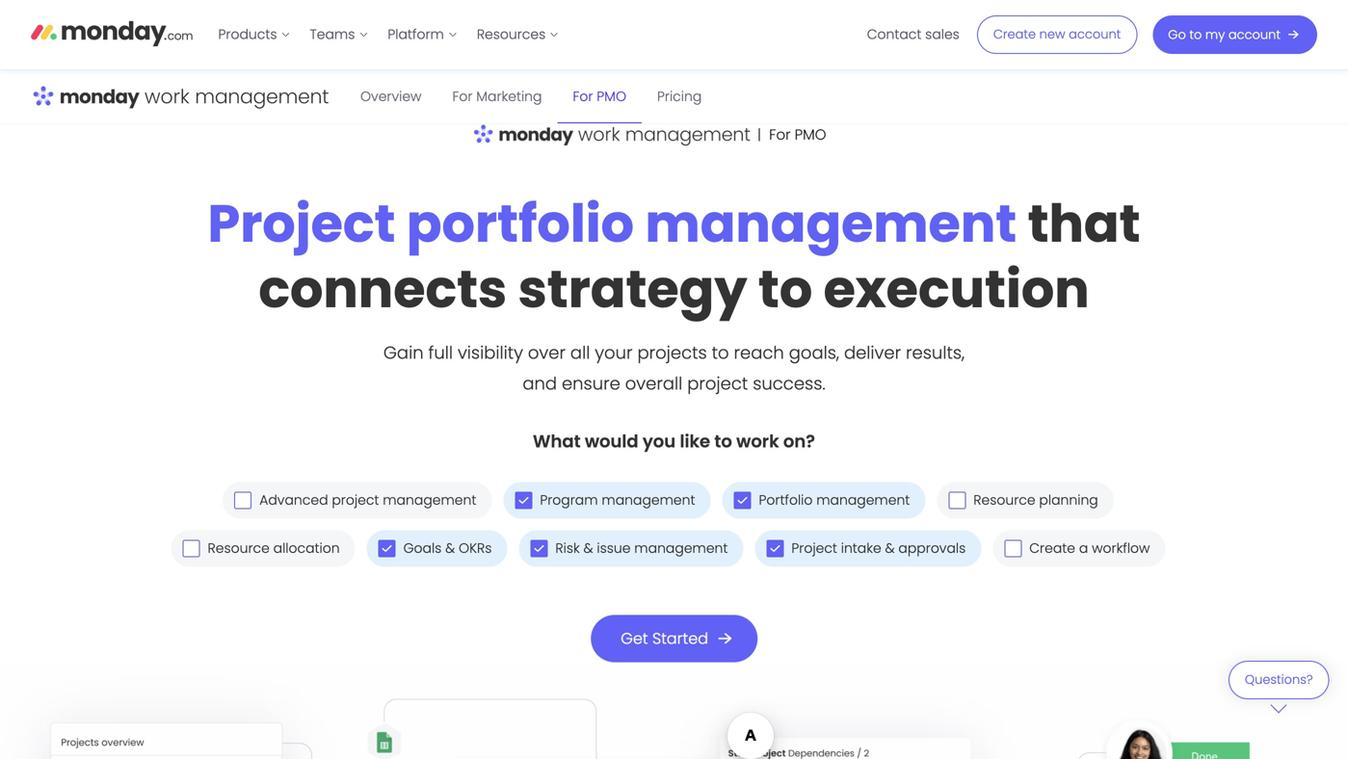 Task type: describe. For each thing, give the bounding box(es) containing it.
that connects strategy to execution
[[259, 187, 1141, 326]]

contact
[[867, 25, 922, 44]]

get started button
[[591, 615, 758, 663]]

pricing
[[658, 87, 702, 106]]

on?
[[784, 429, 816, 454]]

project inside button
[[332, 491, 379, 510]]

resource planning
[[974, 491, 1099, 510]]

create for create a workflow
[[1030, 539, 1076, 558]]

go to my account button
[[1153, 15, 1318, 54]]

monday.com work management image
[[31, 70, 330, 124]]

to inside button
[[1190, 26, 1203, 43]]

project inside gain full visibility over all your projects to reach goals, deliver results, and ensure overall project success.
[[688, 372, 748, 396]]

contact sales
[[867, 25, 960, 44]]

my
[[1206, 26, 1226, 43]]

advanced project management button
[[223, 482, 492, 519]]

project for project intake & approvals
[[792, 539, 838, 558]]

goals & okrs button
[[367, 531, 508, 567]]

connects
[[259, 253, 507, 326]]

goals,
[[789, 341, 840, 365]]

work
[[737, 429, 780, 454]]

to inside that connects strategy to execution
[[759, 253, 813, 326]]

goals
[[404, 539, 442, 558]]

allocation
[[273, 539, 340, 558]]

risk & issue management
[[556, 539, 728, 558]]

list containing products
[[209, 0, 569, 69]]

project intake & approvals button
[[755, 531, 982, 567]]

teams
[[310, 25, 355, 44]]

intake
[[841, 539, 882, 558]]

for for for marketing
[[453, 87, 473, 106]]

management inside button
[[817, 491, 910, 510]]

management inside button
[[635, 539, 728, 558]]

sales
[[926, 25, 960, 44]]

and
[[523, 372, 557, 396]]

to inside gain full visibility over all your projects to reach goals, deliver results, and ensure overall project success.
[[712, 341, 730, 365]]

contact sales button
[[858, 19, 970, 50]]

for pmo link
[[558, 70, 642, 123]]

create a workflow button
[[993, 531, 1166, 567]]

all
[[571, 341, 590, 365]]

risk & issue management button
[[519, 531, 744, 567]]

new
[[1040, 26, 1066, 43]]

program
[[540, 491, 598, 510]]

reach
[[734, 341, 785, 365]]

3 & from the left
[[886, 539, 895, 558]]

marketing
[[477, 87, 542, 106]]

& for goals
[[446, 539, 455, 558]]

visibility
[[458, 341, 524, 365]]

go to my account
[[1169, 26, 1281, 43]]

resource allocation
[[208, 539, 340, 558]]

strategy
[[518, 253, 748, 326]]

full
[[429, 341, 453, 365]]

program management
[[540, 491, 696, 510]]

approvals
[[899, 539, 966, 558]]

workflow
[[1093, 539, 1151, 558]]

questions? button
[[1229, 661, 1330, 714]]

advanced project management
[[260, 491, 477, 510]]

products link
[[209, 19, 300, 50]]

that
[[1028, 187, 1141, 260]]

products
[[218, 25, 277, 44]]

your
[[595, 341, 633, 365]]

resource allocation button
[[171, 531, 355, 567]]

get started
[[621, 628, 708, 650]]

project intake & approvals
[[792, 539, 966, 558]]

pmo
[[597, 87, 627, 106]]

program management button
[[504, 482, 711, 519]]



Task type: locate. For each thing, give the bounding box(es) containing it.
create
[[994, 26, 1037, 43], [1030, 539, 1076, 558]]

project inside button
[[792, 539, 838, 558]]

account right new
[[1069, 26, 1122, 43]]

resource for resource planning
[[974, 491, 1036, 510]]

0 horizontal spatial project
[[332, 491, 379, 510]]

monday.com logo image
[[31, 13, 193, 53]]

what would you like to work on?
[[533, 429, 816, 454]]

resource for resource allocation
[[208, 539, 270, 558]]

resources
[[477, 25, 546, 44]]

for marketing
[[453, 87, 542, 106]]

&
[[446, 539, 455, 558], [584, 539, 594, 558], [886, 539, 895, 558]]

0 horizontal spatial &
[[446, 539, 455, 558]]

what
[[533, 429, 581, 454]]

project right the advanced
[[332, 491, 379, 510]]

for inside for marketing 'link'
[[453, 87, 473, 106]]

gain full visibility over all your projects to reach goals, deliver results, and ensure overall project success.
[[384, 341, 965, 396]]

for pmo
[[573, 87, 627, 106]]

gain
[[384, 341, 424, 365]]

create new account
[[994, 26, 1122, 43]]

1 horizontal spatial account
[[1229, 26, 1281, 43]]

overview
[[361, 87, 422, 106]]

would
[[585, 429, 639, 454]]

over
[[528, 341, 566, 365]]

& for risk
[[584, 539, 594, 558]]

pricing link
[[642, 70, 718, 123]]

resource inside button
[[974, 491, 1036, 510]]

0 vertical spatial project
[[688, 372, 748, 396]]

a
[[1080, 539, 1089, 558]]

1 horizontal spatial project
[[688, 372, 748, 396]]

resource left planning
[[974, 491, 1036, 510]]

teams link
[[300, 19, 378, 50]]

1 horizontal spatial &
[[584, 539, 594, 558]]

1 vertical spatial project
[[792, 539, 838, 558]]

portfolio management
[[759, 491, 910, 510]]

overall
[[626, 372, 683, 396]]

portfolio management button
[[723, 482, 926, 519]]

like
[[680, 429, 711, 454]]

platform link
[[378, 19, 467, 50]]

go
[[1169, 26, 1187, 43]]

1 vertical spatial project
[[332, 491, 379, 510]]

questions?
[[1246, 672, 1314, 689]]

2 horizontal spatial &
[[886, 539, 895, 558]]

0 horizontal spatial resource
[[208, 539, 270, 558]]

portfolio
[[759, 491, 813, 510]]

success.
[[753, 372, 826, 396]]

management
[[646, 187, 1017, 260], [383, 491, 477, 510], [602, 491, 696, 510], [817, 491, 910, 510], [635, 539, 728, 558]]

to up reach
[[759, 253, 813, 326]]

ensure
[[562, 372, 621, 396]]

platform
[[388, 25, 444, 44]]

goals & okrs
[[404, 539, 492, 558]]

resource planning button
[[937, 482, 1114, 519]]

1 horizontal spatial for
[[573, 87, 593, 106]]

execution
[[824, 253, 1090, 326]]

& left okrs
[[446, 539, 455, 558]]

0 vertical spatial create
[[994, 26, 1037, 43]]

0 horizontal spatial project
[[208, 187, 396, 260]]

create a workflow
[[1030, 539, 1151, 558]]

main element
[[209, 0, 1318, 69]]

0 horizontal spatial account
[[1069, 26, 1122, 43]]

& inside button
[[584, 539, 594, 558]]

project for project portfolio management
[[208, 187, 396, 260]]

deliver
[[845, 341, 902, 365]]

to left reach
[[712, 341, 730, 365]]

create inside main element
[[994, 26, 1037, 43]]

create left a
[[1030, 539, 1076, 558]]

0 horizontal spatial for
[[453, 87, 473, 106]]

1 & from the left
[[446, 539, 455, 558]]

issue
[[597, 539, 631, 558]]

1 horizontal spatial resource
[[974, 491, 1036, 510]]

projects
[[638, 341, 707, 365]]

resource inside button
[[208, 539, 270, 558]]

okrs
[[459, 539, 492, 558]]

for inside for pmo link
[[573, 87, 593, 106]]

planning
[[1040, 491, 1099, 510]]

results,
[[906, 341, 965, 365]]

for left the pmo
[[573, 87, 593, 106]]

list
[[209, 0, 569, 69]]

1 vertical spatial resource
[[208, 539, 270, 558]]

to right like
[[715, 429, 733, 454]]

risk
[[556, 539, 580, 558]]

account right my
[[1229, 26, 1281, 43]]

started
[[653, 628, 708, 650]]

& right intake
[[886, 539, 895, 558]]

for for for pmo
[[573, 87, 593, 106]]

for left marketing
[[453, 87, 473, 106]]

for marketing link
[[437, 70, 558, 123]]

you
[[643, 429, 676, 454]]

portfolio
[[407, 187, 635, 260]]

0 vertical spatial resource
[[974, 491, 1036, 510]]

advanced
[[260, 491, 328, 510]]

1 for from the left
[[453, 87, 473, 106]]

project portfolio management
[[208, 187, 1028, 260]]

2 for from the left
[[573, 87, 593, 106]]

resource left allocation
[[208, 539, 270, 558]]

account
[[1069, 26, 1122, 43], [1229, 26, 1281, 43]]

create for create new account
[[994, 26, 1037, 43]]

project down reach
[[688, 372, 748, 396]]

create new account button
[[978, 15, 1138, 54]]

1 horizontal spatial project
[[792, 539, 838, 558]]

0 vertical spatial project
[[208, 187, 396, 260]]

project
[[208, 187, 396, 260], [792, 539, 838, 558]]

create left new
[[994, 26, 1037, 43]]

project
[[688, 372, 748, 396], [332, 491, 379, 510]]

logo for pmo image
[[472, 110, 877, 160]]

for
[[453, 87, 473, 106], [573, 87, 593, 106]]

to right go
[[1190, 26, 1203, 43]]

overview link
[[345, 70, 437, 123]]

2 & from the left
[[584, 539, 594, 558]]

resources link
[[467, 19, 569, 50]]

1 vertical spatial create
[[1030, 539, 1076, 558]]

get
[[621, 628, 648, 650]]

resource
[[974, 491, 1036, 510], [208, 539, 270, 558]]

& right risk
[[584, 539, 594, 558]]



Task type: vqa. For each thing, say whether or not it's contained in the screenshot.
the transform text in your workdocs into action items on any monday.com board to drive workflows forward.
no



